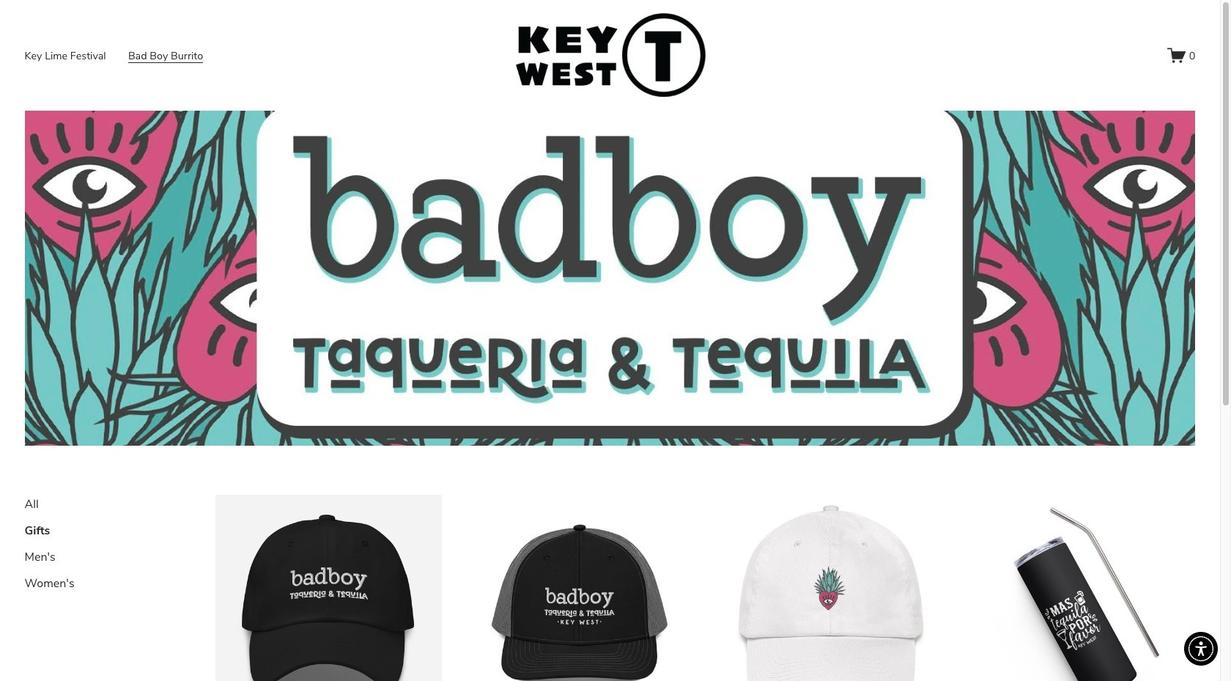 Task type: locate. For each thing, give the bounding box(es) containing it.
key west t-shirts image
[[516, 14, 706, 97]]

cart image
[[1168, 46, 1186, 64]]



Task type: describe. For each thing, give the bounding box(es) containing it.
accessibility widget image
[[1187, 634, 1216, 663]]



